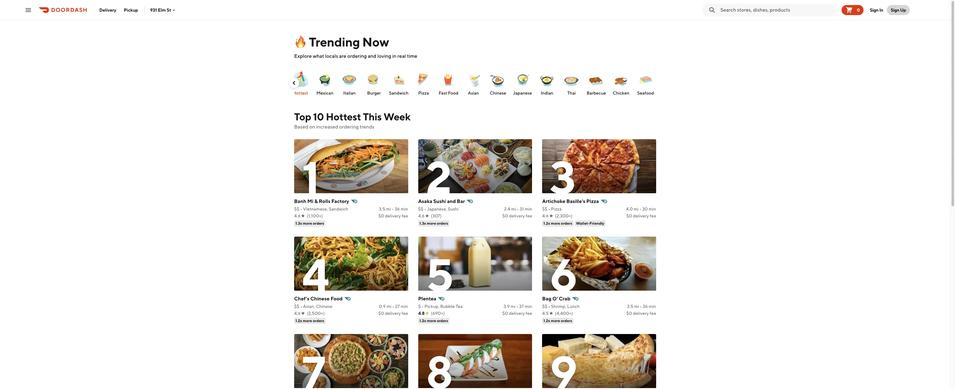 Task type: locate. For each thing, give the bounding box(es) containing it.
0 vertical spatial and
[[368, 53, 377, 59]]

food
[[448, 91, 459, 96], [331, 296, 343, 302]]

$$ down 'asaka'
[[419, 207, 424, 212]]

4.6 left the (307)
[[419, 214, 425, 219]]

delivery for &
[[385, 214, 401, 219]]

2 1.3x from the left
[[420, 221, 426, 226]]

1.3x down $$ • japanese, sushi
[[420, 221, 426, 226]]

ordering
[[348, 53, 367, 59], [340, 124, 359, 130]]

1 horizontal spatial sign
[[892, 7, 900, 12]]

1.2x down $$ • asian, chinese
[[296, 319, 302, 323]]

orders down (4,400+)
[[561, 319, 573, 323]]

more down (1,100+) in the bottom left of the page
[[303, 221, 312, 226]]

pizza right "basille's"
[[587, 198, 599, 204]]

more for bag o' crab
[[551, 319, 561, 323]]

1.3x more orders
[[296, 221, 325, 226], [420, 221, 449, 226]]

food up $$ • asian, chinese
[[331, 296, 343, 302]]

trending
[[309, 35, 360, 49]]

mi for food
[[387, 304, 392, 309]]

on
[[310, 124, 315, 130]]

and
[[368, 53, 377, 59], [447, 198, 456, 204]]

10
[[313, 111, 324, 123]]

hottest up "increased" at the left top of the page
[[326, 111, 361, 123]]

$$ down artichoke
[[543, 207, 548, 212]]

1 horizontal spatial sandwich
[[389, 91, 409, 96]]

more down (4,400+)
[[551, 319, 561, 323]]

4.6 for artichoke basille's pizza
[[543, 214, 549, 219]]

tea
[[456, 304, 463, 309]]

1.2x
[[544, 221, 551, 226], [296, 319, 302, 323], [420, 319, 426, 323], [544, 319, 551, 323]]

delivery for food
[[385, 311, 401, 316]]

mi for pizza
[[634, 207, 639, 212]]

min for pizza
[[649, 207, 657, 212]]

fee for pizza
[[650, 214, 657, 219]]

pizza for artichoke basille's pizza
[[587, 198, 599, 204]]

0 horizontal spatial sandwich
[[329, 207, 349, 212]]

sign left the in at the top of page
[[871, 7, 879, 12]]

st
[[167, 7, 171, 12]]

pickup button
[[120, 5, 142, 15]]

artichoke
[[543, 198, 566, 204]]

mi for &
[[386, 207, 391, 212]]

1 vertical spatial pizza
[[587, 198, 599, 204]]

more down (2,500+) at the bottom left of the page
[[303, 319, 312, 323]]

1 vertical spatial 3.5 mi • 36 min
[[628, 304, 657, 309]]

$​0 for pizza
[[627, 214, 633, 219]]

1.2x for plentea
[[420, 319, 426, 323]]

sign in
[[871, 7, 884, 12]]

36
[[395, 207, 400, 212], [643, 304, 648, 309]]

1.2x down 4.5
[[544, 319, 551, 323]]

1.2x down $$ • pizza
[[544, 221, 551, 226]]

1 vertical spatial 36
[[643, 304, 648, 309]]

1 horizontal spatial sushi
[[448, 207, 459, 212]]

1.2x more orders for bag o' crab
[[544, 319, 573, 323]]

3.5 mi • 36 min for banh mi & rolls factory
[[379, 207, 408, 212]]

fee for crab
[[650, 311, 657, 316]]

sushi down bar at left
[[448, 207, 459, 212]]

4.8
[[419, 311, 425, 316]]

asaka
[[419, 198, 433, 204]]

0 horizontal spatial 3.5 mi • 36 min
[[379, 207, 408, 212]]

1.2x more orders for chef's chinese food
[[296, 319, 325, 323]]

1 vertical spatial hottest
[[326, 111, 361, 123]]

sign left up
[[892, 7, 900, 12]]

1 horizontal spatial 3.5 mi • 36 min
[[628, 304, 657, 309]]

4.6 down chef's on the bottom
[[294, 311, 301, 316]]

more down the (307)
[[427, 221, 436, 226]]

sushi
[[434, 198, 446, 204], [448, 207, 459, 212]]

mi for and
[[512, 207, 516, 212]]

chicken
[[613, 91, 630, 96]]

1 horizontal spatial 36
[[643, 304, 648, 309]]

hottest
[[293, 91, 308, 96], [326, 111, 361, 123]]

1 horizontal spatial and
[[447, 198, 456, 204]]

0 vertical spatial hottest
[[293, 91, 308, 96]]

1 vertical spatial 3.5
[[628, 304, 634, 309]]

1.3x more orders for sushi
[[420, 221, 449, 226]]

$​0 delivery fee for food
[[379, 311, 408, 316]]

pickup,
[[425, 304, 440, 309]]

sign
[[871, 7, 879, 12], [892, 7, 900, 12]]

orders down (1,100+) in the bottom left of the page
[[313, 221, 325, 226]]

1 horizontal spatial hottest
[[326, 111, 361, 123]]

1 1.3x more orders from the left
[[296, 221, 325, 226]]

4.6
[[294, 214, 301, 219], [419, 214, 425, 219], [543, 214, 549, 219], [294, 311, 301, 316]]

4.6 for banh mi & rolls factory
[[294, 214, 301, 219]]

4.6 down banh
[[294, 214, 301, 219]]

delivery for crab
[[634, 311, 649, 316]]

$$ down banh
[[294, 207, 300, 212]]

orders down (2,500+) at the bottom left of the page
[[313, 319, 325, 323]]

$$ for bag
[[543, 304, 548, 309]]

pickup
[[124, 7, 138, 12]]

factory
[[332, 198, 349, 204]]

$$ down chef's on the bottom
[[294, 304, 300, 309]]

0 horizontal spatial food
[[331, 296, 343, 302]]

chinese up $$ • asian, chinese
[[311, 296, 330, 302]]

asian,
[[303, 304, 315, 309]]

0 horizontal spatial sushi
[[434, 198, 446, 204]]

more for plentea
[[427, 319, 436, 323]]

0 horizontal spatial 36
[[395, 207, 400, 212]]

1 horizontal spatial 3.5
[[628, 304, 634, 309]]

$​0
[[379, 214, 384, 219], [503, 214, 509, 219], [627, 214, 633, 219], [379, 311, 384, 316], [503, 311, 509, 316], [627, 311, 633, 316]]

and left loving
[[368, 53, 377, 59]]

2 1.3x more orders from the left
[[420, 221, 449, 226]]

4.5
[[543, 311, 549, 316]]

1.2x more orders
[[544, 221, 573, 226], [296, 319, 325, 323], [420, 319, 449, 323], [544, 319, 573, 323]]

1 1.3x from the left
[[296, 221, 302, 226]]

and left bar at left
[[447, 198, 456, 204]]

more for banh mi & rolls factory
[[303, 221, 312, 226]]

delivery button
[[96, 5, 120, 15]]

sandwich down the factory
[[329, 207, 349, 212]]

$​0 delivery fee
[[379, 214, 408, 219], [503, 214, 533, 219], [627, 214, 657, 219], [379, 311, 408, 316], [503, 311, 533, 316], [627, 311, 657, 316]]

orders
[[313, 221, 325, 226], [437, 221, 449, 226], [561, 221, 573, 226], [313, 319, 325, 323], [437, 319, 449, 323], [561, 319, 573, 323]]

0 horizontal spatial 1.3x
[[296, 221, 302, 226]]

more for asaka sushi and bar
[[427, 221, 436, 226]]

4.0 mi • 30 min
[[627, 207, 657, 212]]

now
[[363, 35, 389, 49]]

36 for bag o' crab
[[643, 304, 648, 309]]

burger
[[367, 91, 381, 96]]

sign for sign up
[[892, 7, 900, 12]]

chinese
[[490, 91, 507, 96], [311, 296, 330, 302], [316, 304, 333, 309]]

0 vertical spatial sushi
[[434, 198, 446, 204]]

min for crab
[[649, 304, 657, 309]]

min
[[401, 207, 408, 212], [525, 207, 533, 212], [649, 207, 657, 212], [401, 304, 408, 309], [525, 304, 533, 309], [649, 304, 657, 309]]

$$ up 4.5
[[543, 304, 548, 309]]

asian
[[468, 91, 479, 96]]

0 horizontal spatial 1.3x more orders
[[296, 221, 325, 226]]

$​0 for crab
[[627, 311, 633, 316]]

1.3x more orders down (1,100+) in the bottom left of the page
[[296, 221, 325, 226]]

2 sign from the left
[[892, 7, 900, 12]]

1.3x more orders for mi
[[296, 221, 325, 226]]

vietnamese,
[[303, 207, 328, 212]]

orders down (690+)
[[437, 319, 449, 323]]

elm
[[158, 7, 166, 12]]

food right fast
[[448, 91, 459, 96]]

chinese right 'asian'
[[490, 91, 507, 96]]

sign for sign in
[[871, 7, 879, 12]]

0 horizontal spatial sign
[[871, 7, 879, 12]]

hottest down "previous button of carousel" icon
[[293, 91, 308, 96]]

previous button of carousel image
[[291, 80, 298, 86]]

$$ for asaka
[[419, 207, 424, 212]]

1 vertical spatial chinese
[[311, 296, 330, 302]]

2 horizontal spatial pizza
[[587, 198, 599, 204]]

1 vertical spatial sushi
[[448, 207, 459, 212]]

pizza left fast
[[419, 91, 429, 96]]

this
[[363, 111, 382, 123]]

1 vertical spatial ordering
[[340, 124, 359, 130]]

3.5 mi • 36 min
[[379, 207, 408, 212], [628, 304, 657, 309]]

0 vertical spatial sandwich
[[389, 91, 409, 96]]

sign up link
[[888, 5, 911, 15]]

bar
[[457, 198, 465, 204]]

$
[[419, 304, 421, 309]]

in
[[393, 53, 397, 59]]

1.2x for chef's chinese food
[[296, 319, 302, 323]]

more
[[303, 221, 312, 226], [427, 221, 436, 226], [551, 221, 561, 226], [303, 319, 312, 323], [427, 319, 436, 323], [551, 319, 561, 323]]

1.2x more orders down (2,300+) on the right of page
[[544, 221, 573, 226]]

$$ • shrimp, lunch
[[543, 304, 580, 309]]

1 vertical spatial and
[[447, 198, 456, 204]]

min for food
[[401, 304, 408, 309]]

mi
[[308, 198, 314, 204]]

pizza down artichoke
[[551, 207, 562, 212]]

1.2x down 4.8
[[420, 319, 426, 323]]

1.3x for banh mi & rolls factory
[[296, 221, 302, 226]]

0 vertical spatial 36
[[395, 207, 400, 212]]

2 vertical spatial pizza
[[551, 207, 562, 212]]

1.2x for bag o' crab
[[544, 319, 551, 323]]

(1,100+)
[[307, 214, 323, 219]]

0 vertical spatial pizza
[[419, 91, 429, 96]]

1.2x more orders down (2,500+) at the bottom left of the page
[[296, 319, 325, 323]]

bubble
[[441, 304, 455, 309]]

0 vertical spatial 3.5 mi • 36 min
[[379, 207, 408, 212]]

0 vertical spatial 3.5
[[379, 207, 386, 212]]

(2,500+)
[[307, 311, 325, 316]]

sandwich
[[389, 91, 409, 96], [329, 207, 349, 212]]

mi
[[386, 207, 391, 212], [512, 207, 516, 212], [634, 207, 639, 212], [387, 304, 392, 309], [511, 304, 516, 309], [635, 304, 640, 309]]

0 horizontal spatial 3.5
[[379, 207, 386, 212]]

1 horizontal spatial 1.3x
[[420, 221, 426, 226]]

o'
[[553, 296, 558, 302]]

mi for crab
[[635, 304, 640, 309]]

more down (690+)
[[427, 319, 436, 323]]

sandwich up week
[[389, 91, 409, 96]]

delivery for and
[[509, 214, 525, 219]]

1 horizontal spatial 1.3x more orders
[[420, 221, 449, 226]]

0 horizontal spatial and
[[368, 53, 377, 59]]

1.2x more orders down (4,400+)
[[544, 319, 573, 323]]

4.6 down $$ • pizza
[[543, 214, 549, 219]]

1.2x more orders down (690+)
[[420, 319, 449, 323]]

931
[[150, 7, 157, 12]]

week
[[384, 111, 411, 123]]

ordering left the trends
[[340, 124, 359, 130]]

chinese down chef's chinese food
[[316, 304, 333, 309]]

3.5 mi • 36 min for bag o' crab
[[628, 304, 657, 309]]

orders down the (307)
[[437, 221, 449, 226]]

ordering right are
[[348, 53, 367, 59]]

fee for food
[[402, 311, 408, 316]]

36 for banh mi & rolls factory
[[395, 207, 400, 212]]

1 horizontal spatial food
[[448, 91, 459, 96]]

1.3x more orders down the (307)
[[420, 221, 449, 226]]

1 horizontal spatial pizza
[[551, 207, 562, 212]]

1.3x down banh
[[296, 221, 302, 226]]

1 sign from the left
[[871, 7, 879, 12]]

top 10 hottest this week based on increased ordering trends
[[294, 111, 411, 130]]

sushi up $$ • japanese, sushi
[[434, 198, 446, 204]]



Task type: vqa. For each thing, say whether or not it's contained in the screenshot.


Task type: describe. For each thing, give the bounding box(es) containing it.
more down (2,300+) on the right of page
[[551, 221, 561, 226]]

wallet-friendly
[[577, 221, 605, 226]]

orders for plentea
[[437, 319, 449, 323]]

$​0 delivery fee for &
[[379, 214, 408, 219]]

min for &
[[401, 207, 408, 212]]

fee for and
[[526, 214, 533, 219]]

0.9 mi • 27 min
[[379, 304, 408, 309]]

2 vertical spatial chinese
[[316, 304, 333, 309]]

3.9 mi • 37 min
[[504, 304, 533, 309]]

loving
[[378, 53, 392, 59]]

based
[[294, 124, 309, 130]]

ordering inside top 10 hottest this week based on increased ordering trends
[[340, 124, 359, 130]]

Store search: begin typing to search for stores available on DoorDash text field
[[721, 6, 835, 13]]

fast
[[439, 91, 448, 96]]

up
[[901, 7, 907, 12]]

min for and
[[525, 207, 533, 212]]

real
[[398, 53, 406, 59]]

italian
[[344, 91, 356, 96]]

0 vertical spatial food
[[448, 91, 459, 96]]

time
[[407, 53, 418, 59]]

chef's chinese food
[[294, 296, 343, 302]]

asaka sushi and bar
[[419, 198, 465, 204]]

4.0
[[627, 207, 633, 212]]

top
[[294, 111, 311, 123]]

(4,400+)
[[555, 311, 573, 316]]

chef's
[[294, 296, 310, 302]]

hottest inside top 10 hottest this week based on increased ordering trends
[[326, 111, 361, 123]]

bag o' crab
[[543, 296, 571, 302]]

sign in link
[[867, 4, 888, 16]]

$$ • pizza
[[543, 207, 562, 212]]

bag
[[543, 296, 552, 302]]

explore what locals are ordering and loving in real time
[[294, 53, 418, 59]]

$ • pickup, bubble tea
[[419, 304, 463, 309]]

$$ for artichoke
[[543, 207, 548, 212]]

wallet-
[[577, 221, 590, 226]]

$$ • asian, chinese
[[294, 304, 333, 309]]

0 vertical spatial ordering
[[348, 53, 367, 59]]

shrimp,
[[551, 304, 567, 309]]

crab
[[559, 296, 571, 302]]

0 vertical spatial chinese
[[490, 91, 507, 96]]

barbecue
[[587, 91, 607, 96]]

pizza for $$ • pizza
[[551, 207, 562, 212]]

artichoke basille's pizza
[[543, 198, 599, 204]]

explore
[[294, 53, 312, 59]]

open menu image
[[25, 6, 32, 14]]

orders for chef's chinese food
[[313, 319, 325, 323]]

what
[[313, 53, 324, 59]]

seafood
[[638, 91, 654, 96]]

$​0 for and
[[503, 214, 509, 219]]

(2,300+)
[[555, 214, 573, 219]]

37
[[520, 304, 524, 309]]

1.2x more orders for plentea
[[420, 319, 449, 323]]

0 horizontal spatial hottest
[[293, 91, 308, 96]]

🔥
[[294, 35, 307, 49]]

(307)
[[431, 214, 442, 219]]

orders for asaka sushi and bar
[[437, 221, 449, 226]]

0
[[858, 7, 861, 12]]

in
[[880, 7, 884, 12]]

2.4
[[505, 207, 511, 212]]

$​0 for food
[[379, 311, 384, 316]]

931 elm st button
[[150, 7, 176, 12]]

basille's
[[567, 198, 586, 204]]

0 horizontal spatial pizza
[[419, 91, 429, 96]]

27
[[395, 304, 400, 309]]

are
[[339, 53, 347, 59]]

931 elm st
[[150, 7, 171, 12]]

$$ • vietnamese, sandwich
[[294, 207, 349, 212]]

orders for bag o' crab
[[561, 319, 573, 323]]

orders for banh mi & rolls factory
[[313, 221, 325, 226]]

1 vertical spatial sandwich
[[329, 207, 349, 212]]

more for chef's chinese food
[[303, 319, 312, 323]]

increased
[[316, 124, 339, 130]]

30
[[643, 207, 648, 212]]

$​0 delivery fee for pizza
[[627, 214, 657, 219]]

delivery for pizza
[[634, 214, 649, 219]]

fee for &
[[402, 214, 408, 219]]

3.9
[[504, 304, 510, 309]]

indian
[[541, 91, 554, 96]]

banh mi & rolls factory
[[294, 198, 349, 204]]

0.9
[[379, 304, 386, 309]]

friendly
[[590, 221, 605, 226]]

japanese,
[[427, 207, 447, 212]]

4.6 for asaka sushi and bar
[[419, 214, 425, 219]]

🔥 trending now
[[294, 35, 389, 49]]

thai
[[568, 91, 576, 96]]

banh
[[294, 198, 307, 204]]

3.5 for bag o' crab
[[628, 304, 634, 309]]

fast food
[[439, 91, 459, 96]]

1 vertical spatial food
[[331, 296, 343, 302]]

3.5 for banh mi & rolls factory
[[379, 207, 386, 212]]

lunch
[[568, 304, 580, 309]]

trends
[[360, 124, 375, 130]]

$​0 delivery fee for and
[[503, 214, 533, 219]]

rolls
[[319, 198, 331, 204]]

(690+)
[[431, 311, 445, 316]]

2.4 mi • 31 min
[[505, 207, 533, 212]]

4.6 for chef's chinese food
[[294, 311, 301, 316]]

$​0 for &
[[379, 214, 384, 219]]

1.3x for asaka sushi and bar
[[420, 221, 426, 226]]

&
[[315, 198, 318, 204]]

japanese
[[514, 91, 532, 96]]

mexican
[[317, 91, 334, 96]]

$​0 delivery fee for crab
[[627, 311, 657, 316]]

$$ for chef's
[[294, 304, 300, 309]]

$$ for banh
[[294, 207, 300, 212]]

$$ • japanese, sushi
[[419, 207, 459, 212]]

delivery
[[99, 7, 116, 12]]

orders down (2,300+) on the right of page
[[561, 221, 573, 226]]

31
[[520, 207, 524, 212]]



